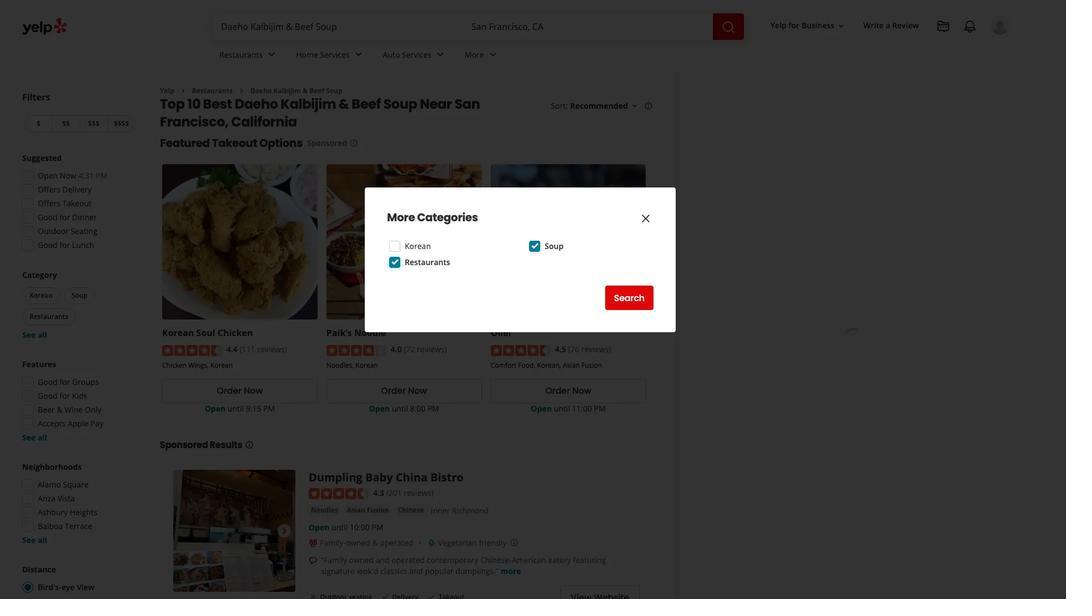 Task type: locate. For each thing, give the bounding box(es) containing it.
3 see all button from the top
[[22, 535, 47, 546]]

0 vertical spatial operated
[[380, 538, 413, 549]]

2 see all from the top
[[22, 433, 47, 443]]

good up beer
[[38, 391, 58, 402]]

offers down offers delivery
[[38, 198, 60, 209]]

0 horizontal spatial order
[[217, 385, 242, 398]]

reviews) right (72
[[417, 345, 447, 355]]

noodles
[[311, 506, 338, 515]]

3 all from the top
[[38, 535, 47, 546]]

0 vertical spatial see
[[22, 330, 36, 340]]

open for ollei
[[531, 404, 552, 414]]

order now link for soul
[[162, 379, 318, 404]]

open
[[38, 171, 58, 181], [205, 404, 226, 414], [369, 404, 390, 414], [531, 404, 552, 414], [309, 523, 330, 533]]

order now link down korean,
[[491, 379, 646, 404]]

see all down balboa in the bottom left of the page
[[22, 535, 47, 546]]

16 info v2 image
[[245, 441, 254, 450]]

16 chevron right v2 image
[[237, 87, 246, 95]]

until left 11:00 on the bottom right
[[554, 404, 570, 414]]

24 chevron down v2 image
[[265, 48, 278, 61], [352, 48, 365, 61], [486, 48, 500, 61]]

1 horizontal spatial 16 checkmark v2 image
[[428, 593, 436, 600]]

$$$$ button
[[107, 115, 136, 132]]

order up open until 9:15 pm
[[217, 385, 242, 398]]

owned inside "family owned and operated contemporary chinese-american eatery featuring signature wok'd classics and popular dumplings."
[[349, 555, 374, 566]]

1 horizontal spatial 24 chevron down v2 image
[[352, 48, 365, 61]]

see up 'neighborhoods'
[[22, 433, 36, 443]]

slideshow element
[[173, 470, 296, 592]]

fusion down 4.5 (76 reviews)
[[582, 361, 602, 370]]

kalbijim up options
[[281, 95, 336, 114]]

until for korean soul chicken
[[228, 404, 244, 414]]

yelp left 16 chevron right v2 image
[[160, 86, 174, 96]]

24 chevron down v2 image
[[434, 48, 447, 61]]

1 horizontal spatial more
[[465, 49, 484, 60]]

order now link down (111
[[162, 379, 318, 404]]

takeout down the delivery
[[62, 198, 92, 209]]

food,
[[518, 361, 536, 370]]

operated
[[380, 538, 413, 549], [392, 555, 425, 566]]

0 vertical spatial fusion
[[582, 361, 602, 370]]

open until 10:00 pm
[[309, 523, 384, 533]]

1 vertical spatial yelp
[[160, 86, 174, 96]]

daeho right 16 chevron right v2 icon
[[250, 86, 272, 96]]

more right 24 chevron down v2 icon
[[465, 49, 484, 60]]

2 24 chevron down v2 image from the left
[[352, 48, 365, 61]]

korean up 4.4 star rating image
[[162, 327, 194, 340]]

now up 9:15
[[244, 385, 263, 398]]

chicken up 4.4 on the bottom left of page
[[218, 327, 253, 340]]

2 vertical spatial see
[[22, 535, 36, 546]]

1 vertical spatial takeout
[[62, 198, 92, 209]]

vista
[[57, 494, 75, 504]]

2 horizontal spatial order now link
[[491, 379, 646, 404]]

1 see all button from the top
[[22, 330, 47, 340]]

1 vertical spatial asian
[[347, 506, 365, 515]]

korean down 4 star rating image
[[356, 361, 378, 370]]

owned
[[346, 538, 371, 549], [349, 555, 374, 566]]

order now up open until 11:00 pm
[[546, 385, 592, 398]]

until for paik's noodle
[[392, 404, 408, 414]]

3 see from the top
[[22, 535, 36, 546]]

open for paik's noodle
[[369, 404, 390, 414]]

for down outdoor seating
[[60, 240, 70, 251]]

0 vertical spatial chicken
[[218, 327, 253, 340]]

1 horizontal spatial services
[[402, 49, 432, 60]]

1 vertical spatial see all
[[22, 433, 47, 443]]

good for lunch
[[38, 240, 94, 251]]

4.3 star rating image
[[309, 489, 369, 500]]

3 order from the left
[[546, 385, 570, 398]]

2 order now from the left
[[546, 385, 592, 398]]

8:00
[[410, 404, 426, 414]]

all down accepts
[[38, 433, 47, 443]]

1 horizontal spatial order now
[[546, 385, 592, 398]]

yelp inside button
[[771, 20, 787, 31]]

24 chevron down v2 image right 24 chevron down v2 icon
[[486, 48, 500, 61]]

until for ollei
[[554, 404, 570, 414]]

see all button for alamo square
[[22, 535, 47, 546]]

for down good for groups
[[60, 391, 70, 402]]

more inside business categories element
[[465, 49, 484, 60]]

good down features
[[38, 377, 58, 388]]

0 horizontal spatial 24 chevron down v2 image
[[265, 48, 278, 61]]

2 order now link from the left
[[327, 379, 482, 404]]

see all down accepts
[[22, 433, 47, 443]]

sponsored left results
[[160, 439, 208, 452]]

sponsored down "top 10 best daeho kalbijim & beef soup near san francisco, california"
[[307, 138, 347, 149]]

0 horizontal spatial more
[[387, 210, 415, 226]]

2 good from the top
[[38, 240, 58, 251]]

all down restaurants button
[[38, 330, 47, 340]]

group
[[19, 153, 138, 254], [20, 270, 138, 341], [19, 359, 138, 444], [19, 462, 138, 547]]

0 horizontal spatial fusion
[[367, 506, 389, 515]]

chinese link
[[396, 505, 426, 517]]

0 vertical spatial takeout
[[212, 136, 257, 151]]

1 vertical spatial owned
[[349, 555, 374, 566]]

san
[[455, 95, 480, 114]]

2 all from the top
[[38, 433, 47, 443]]

restaurants down korean button in the left of the page
[[29, 312, 68, 322]]

see
[[22, 330, 36, 340], [22, 433, 36, 443], [22, 535, 36, 546]]

&
[[303, 86, 308, 96], [339, 95, 349, 114], [57, 405, 62, 415], [373, 538, 378, 549]]

0 horizontal spatial 16 info v2 image
[[349, 139, 358, 148]]

open left 11:00 on the bottom right
[[531, 404, 552, 414]]

good down outdoor in the top of the page
[[38, 240, 58, 251]]

1 order from the left
[[217, 385, 242, 398]]

1 vertical spatial 16 info v2 image
[[349, 139, 358, 148]]

close image
[[639, 212, 653, 225]]

chinese button
[[396, 505, 426, 517]]

previous image
[[178, 525, 191, 538]]

24 chevron down v2 image for home services
[[352, 48, 365, 61]]

now up offers delivery
[[60, 171, 76, 181]]

operated inside "family owned and operated contemporary chinese-american eatery featuring signature wok'd classics and popular dumplings."
[[392, 555, 425, 566]]

owned for "family
[[349, 555, 374, 566]]

good for good for dinner
[[38, 212, 58, 223]]

see up distance
[[22, 535, 36, 546]]

24 chevron down v2 image inside restaurants link
[[265, 48, 278, 61]]

order up open until 11:00 pm
[[546, 385, 570, 398]]

beef inside "top 10 best daeho kalbijim & beef soup near san francisco, california"
[[352, 95, 381, 114]]

see down restaurants button
[[22, 330, 36, 340]]

korean down 4.4 on the bottom left of page
[[211, 361, 233, 370]]

apple
[[68, 419, 88, 429]]

family-
[[320, 538, 346, 549]]

0 vertical spatial sponsored
[[307, 138, 347, 149]]

soup inside "top 10 best daeho kalbijim & beef soup near san francisco, california"
[[383, 95, 417, 114]]

wine
[[64, 405, 83, 415]]

1 horizontal spatial yelp
[[771, 20, 787, 31]]

asian inside button
[[347, 506, 365, 515]]

16 checkmark v2 image down classics
[[381, 593, 390, 600]]

soup button
[[64, 288, 95, 304]]

16 info v2 image for featured takeout options
[[349, 139, 358, 148]]

inner
[[431, 506, 450, 517]]

heights
[[70, 508, 97, 518]]

for for kids
[[60, 391, 70, 402]]

0 horizontal spatial yelp
[[160, 86, 174, 96]]

order now link down (72
[[327, 379, 482, 404]]

lunch
[[72, 240, 94, 251]]

open until 9:15 pm
[[205, 404, 275, 414]]

16 checkmark v2 image down popular
[[428, 593, 436, 600]]

see all button down accepts
[[22, 433, 47, 443]]

3 24 chevron down v2 image from the left
[[486, 48, 500, 61]]

owned for family-
[[346, 538, 371, 549]]

order for korean soul chicken
[[217, 385, 242, 398]]

until left 9:15
[[228, 404, 244, 414]]

open down noodles, korean order now
[[369, 404, 390, 414]]

search button
[[605, 286, 654, 311]]

owned down 10:00
[[346, 538, 371, 549]]

korean inside more categories dialog
[[405, 241, 431, 252]]

4 good from the top
[[38, 391, 58, 402]]

2 vertical spatial see all button
[[22, 535, 47, 546]]

more left categories
[[387, 210, 415, 226]]

2 horizontal spatial 24 chevron down v2 image
[[486, 48, 500, 61]]

0 horizontal spatial services
[[320, 49, 350, 60]]

0 horizontal spatial order now
[[217, 385, 263, 398]]

2 services from the left
[[402, 49, 432, 60]]

24 chevron down v2 image left home
[[265, 48, 278, 61]]

1 horizontal spatial 16 info v2 image
[[644, 102, 653, 111]]

for down the offers takeout
[[60, 212, 70, 223]]

order inside noodles, korean order now
[[381, 385, 406, 398]]

16 checkmark v2 image
[[381, 593, 390, 600], [428, 593, 436, 600]]

1 vertical spatial and
[[409, 567, 423, 577]]

0 horizontal spatial order now link
[[162, 379, 318, 404]]

3 good from the top
[[38, 377, 58, 388]]

$$
[[62, 119, 70, 128]]

0 vertical spatial more
[[465, 49, 484, 60]]

1 vertical spatial chicken
[[162, 361, 187, 370]]

1 vertical spatial restaurants link
[[192, 86, 233, 96]]

reviews)
[[257, 345, 287, 355], [417, 345, 447, 355], [582, 345, 611, 355], [404, 488, 434, 499]]

soup
[[326, 86, 342, 96], [383, 95, 417, 114], [545, 241, 564, 252], [71, 291, 88, 301]]

restaurants left 16 chevron right v2 icon
[[192, 86, 233, 96]]

& right beer
[[57, 405, 62, 415]]

chinese-
[[481, 555, 512, 566]]

good
[[38, 212, 58, 223], [38, 240, 58, 251], [38, 377, 58, 388], [38, 391, 58, 402]]

reviews) right (76
[[582, 345, 611, 355]]

noodle
[[354, 327, 386, 340]]

pm inside group
[[96, 171, 108, 181]]

1 order now from the left
[[217, 385, 263, 398]]

daeho
[[250, 86, 272, 96], [235, 95, 278, 114]]

restaurants
[[219, 49, 263, 60], [192, 86, 233, 96], [405, 257, 450, 268], [29, 312, 68, 322]]

1 see all from the top
[[22, 330, 47, 340]]

yelp
[[771, 20, 787, 31], [160, 86, 174, 96]]

owned up wok'd
[[349, 555, 374, 566]]

see for alamo square
[[22, 535, 36, 546]]

group containing category
[[20, 270, 138, 341]]

fusion
[[582, 361, 602, 370], [367, 506, 389, 515]]

asian up 10:00
[[347, 506, 365, 515]]

0 vertical spatial 16 info v2 image
[[644, 102, 653, 111]]

good for good for groups
[[38, 377, 58, 388]]

asian down (76
[[563, 361, 580, 370]]

good up outdoor in the top of the page
[[38, 212, 58, 223]]

for
[[789, 20, 800, 31], [60, 212, 70, 223], [60, 240, 70, 251], [60, 377, 70, 388], [60, 391, 70, 402]]

2 vertical spatial see all
[[22, 535, 47, 546]]

pm right 11:00 on the bottom right
[[594, 404, 606, 414]]

takeout down california
[[212, 136, 257, 151]]

chicken down 4.4 star rating image
[[162, 361, 187, 370]]

0 vertical spatial owned
[[346, 538, 371, 549]]

16 chevron right v2 image
[[179, 87, 188, 95]]

16 info v2 image
[[644, 102, 653, 111], [349, 139, 358, 148]]

restaurants link left 16 chevron right v2 icon
[[192, 86, 233, 96]]

16 speech v2 image
[[309, 557, 318, 566]]

ollei
[[491, 327, 511, 340]]

now up 11:00 on the bottom right
[[572, 385, 592, 398]]

1 see from the top
[[22, 330, 36, 340]]

and right classics
[[409, 567, 423, 577]]

1 good from the top
[[38, 212, 58, 223]]

restaurants up 16 chevron right v2 icon
[[219, 49, 263, 60]]

& down "home services" link
[[339, 95, 349, 114]]

korean button
[[22, 288, 60, 304]]

see all down restaurants button
[[22, 330, 47, 340]]

2 see from the top
[[22, 433, 36, 443]]

dumpling baby china bistro link
[[309, 470, 464, 485]]

0 vertical spatial yelp
[[771, 20, 787, 31]]

kalbijim up california
[[274, 86, 301, 96]]

and up classics
[[376, 555, 390, 566]]

popular
[[425, 567, 454, 577]]

$$ button
[[52, 115, 80, 132]]

open for korean soul chicken
[[205, 404, 226, 414]]

1 all from the top
[[38, 330, 47, 340]]

dumpling baby china bistro
[[309, 470, 464, 485]]

1 vertical spatial see
[[22, 433, 36, 443]]

china
[[396, 470, 428, 485]]

24 chevron down v2 image inside "home services" link
[[352, 48, 365, 61]]

1 vertical spatial all
[[38, 433, 47, 443]]

open up results
[[205, 404, 226, 414]]

0 vertical spatial and
[[376, 555, 390, 566]]

1 vertical spatial fusion
[[367, 506, 389, 515]]

services left 24 chevron down v2 icon
[[402, 49, 432, 60]]

sponsored
[[307, 138, 347, 149], [160, 439, 208, 452]]

info icon image
[[510, 539, 519, 548], [510, 539, 519, 548]]

alamo square
[[38, 480, 89, 490]]

all down balboa in the bottom left of the page
[[38, 535, 47, 546]]

kids
[[72, 391, 87, 402]]

auto services
[[383, 49, 432, 60]]

operated for and
[[392, 555, 425, 566]]

paik's noodle link
[[327, 327, 386, 340]]

contemporary
[[427, 555, 479, 566]]

1 horizontal spatial takeout
[[212, 136, 257, 151]]

0 vertical spatial see all button
[[22, 330, 47, 340]]

0 horizontal spatial sponsored
[[160, 439, 208, 452]]

pay
[[90, 419, 103, 429]]

1 horizontal spatial beef
[[352, 95, 381, 114]]

1 24 chevron down v2 image from the left
[[265, 48, 278, 61]]

top 10 best daeho kalbijim & beef soup near san francisco, california
[[160, 95, 480, 131]]

suggested
[[22, 153, 62, 163]]

0 horizontal spatial takeout
[[62, 198, 92, 209]]

2 see all button from the top
[[22, 433, 47, 443]]

good for good for lunch
[[38, 240, 58, 251]]

0 horizontal spatial 16 checkmark v2 image
[[381, 593, 390, 600]]

1 vertical spatial sponsored
[[160, 439, 208, 452]]

reviews) for ollei
[[582, 345, 611, 355]]

home services link
[[287, 40, 374, 72]]

1 offers from the top
[[38, 184, 60, 195]]

more inside dialog
[[387, 210, 415, 226]]

(111
[[240, 345, 255, 355]]

noodles, korean order now
[[327, 361, 427, 398]]

16 family owned v2 image
[[309, 539, 318, 548]]

4.5 (76 reviews)
[[555, 345, 611, 355]]

services right home
[[320, 49, 350, 60]]

2 16 checkmark v2 image from the left
[[428, 593, 436, 600]]

pm right "8:00"
[[428, 404, 439, 414]]

offers
[[38, 184, 60, 195], [38, 198, 60, 209]]

balboa terrace
[[38, 522, 92, 532]]

reviews) right (111
[[257, 345, 287, 355]]

(72
[[404, 345, 415, 355]]

1 horizontal spatial fusion
[[582, 361, 602, 370]]

fusion down 4.3
[[367, 506, 389, 515]]

yelp left 'business'
[[771, 20, 787, 31]]

4.4 (111 reviews)
[[227, 345, 287, 355]]

1 horizontal spatial order now link
[[327, 379, 482, 404]]

2 order from the left
[[381, 385, 406, 398]]

restaurants link up 16 chevron right v2 icon
[[211, 40, 287, 72]]

group containing suggested
[[19, 153, 138, 254]]

open up 16 family owned v2 image
[[309, 523, 330, 533]]

offers up the offers takeout
[[38, 184, 60, 195]]

for inside button
[[789, 20, 800, 31]]

takeout for offers
[[62, 198, 92, 209]]

4.4
[[227, 345, 238, 355]]

1 vertical spatial see all button
[[22, 433, 47, 443]]

order up open until 8:00 pm
[[381, 385, 406, 398]]

order for ollei
[[546, 385, 570, 398]]

pm right 4:31
[[96, 171, 108, 181]]

more
[[465, 49, 484, 60], [387, 210, 415, 226]]

alamo
[[38, 480, 61, 490]]

0 vertical spatial offers
[[38, 184, 60, 195]]

2 vertical spatial all
[[38, 535, 47, 546]]

0 vertical spatial asian
[[563, 361, 580, 370]]

category
[[22, 270, 57, 281]]

ollei link
[[491, 327, 511, 340]]

until left "8:00"
[[392, 404, 408, 414]]

restaurants inside button
[[29, 312, 68, 322]]

order now
[[217, 385, 263, 398], [546, 385, 592, 398]]

open until 8:00 pm
[[369, 404, 439, 414]]

services for home services
[[320, 49, 350, 60]]

pm for paik's noodle
[[428, 404, 439, 414]]

pm
[[96, 171, 108, 181], [263, 404, 275, 414], [428, 404, 439, 414], [594, 404, 606, 414], [372, 523, 384, 533]]

1 order now link from the left
[[162, 379, 318, 404]]

see all button down restaurants button
[[22, 330, 47, 340]]

notifications image
[[964, 20, 977, 33]]

2 offers from the top
[[38, 198, 60, 209]]

now inside noodles, korean order now
[[408, 385, 427, 398]]

order now link
[[162, 379, 318, 404], [327, 379, 482, 404], [491, 379, 646, 404]]

now up "8:00"
[[408, 385, 427, 398]]

restaurants down more categories
[[405, 257, 450, 268]]

auto
[[383, 49, 400, 60]]

24 chevron down v2 image inside more link
[[486, 48, 500, 61]]

review
[[893, 20, 919, 31]]

korean down more categories
[[405, 241, 431, 252]]

order now up open until 9:15 pm
[[217, 385, 263, 398]]

0 horizontal spatial asian
[[347, 506, 365, 515]]

1 services from the left
[[320, 49, 350, 60]]

option group
[[19, 565, 138, 600]]

group containing features
[[19, 359, 138, 444]]

0 vertical spatial restaurants link
[[211, 40, 287, 72]]

best
[[203, 95, 232, 114]]

None search field
[[212, 13, 746, 40]]

for left 'business'
[[789, 20, 800, 31]]

pm right 9:15
[[263, 404, 275, 414]]

open inside group
[[38, 171, 58, 181]]

korean down the category
[[29, 291, 53, 301]]

1 vertical spatial operated
[[392, 555, 425, 566]]

2 horizontal spatial order
[[546, 385, 570, 398]]

a
[[886, 20, 891, 31]]

0 vertical spatial all
[[38, 330, 47, 340]]

1 horizontal spatial sponsored
[[307, 138, 347, 149]]

3 see all from the top
[[22, 535, 47, 546]]

soup inside 'button'
[[71, 291, 88, 301]]

24 chevron down v2 image left auto
[[352, 48, 365, 61]]

see all button for good for groups
[[22, 433, 47, 443]]

more
[[501, 567, 521, 577]]

1 vertical spatial offers
[[38, 198, 60, 209]]

0 vertical spatial see all
[[22, 330, 47, 340]]

asian fusion link
[[345, 505, 391, 517]]

see all button down balboa in the bottom left of the page
[[22, 535, 47, 546]]

1 vertical spatial more
[[387, 210, 415, 226]]

open down suggested
[[38, 171, 58, 181]]

& down home
[[303, 86, 308, 96]]

daeho right best
[[235, 95, 278, 114]]

for up good for kids
[[60, 377, 70, 388]]

dumplings."
[[456, 567, 499, 577]]

1 horizontal spatial order
[[381, 385, 406, 398]]

business categories element
[[211, 40, 1010, 72]]



Task type: describe. For each thing, give the bounding box(es) containing it.
4:31
[[78, 171, 94, 181]]

& up wok'd
[[373, 538, 378, 549]]

all for good for groups
[[38, 433, 47, 443]]

more link
[[456, 40, 509, 72]]

for for groups
[[60, 377, 70, 388]]

francisco,
[[160, 113, 229, 131]]

options
[[259, 136, 303, 151]]

option group containing distance
[[19, 565, 138, 600]]

chicken wings, korean
[[162, 361, 233, 370]]

seating
[[71, 226, 97, 237]]

now inside group
[[60, 171, 76, 181]]

offers for offers takeout
[[38, 198, 60, 209]]

good for kids
[[38, 391, 87, 402]]

$$$
[[88, 119, 100, 128]]

$$$ button
[[80, 115, 107, 132]]

kalbijim inside "top 10 best daeho kalbijim & beef soup near san francisco, california"
[[281, 95, 336, 114]]

4 star rating image
[[327, 345, 387, 356]]

yelp for business
[[771, 20, 835, 31]]

reviews) for korean soul chicken
[[257, 345, 287, 355]]

10
[[187, 95, 201, 114]]

dumpling baby china bistro image
[[173, 470, 296, 592]]

16 info v2 image for top 10 best daeho kalbijim & beef soup near san francisco, california
[[644, 102, 653, 111]]

vegetarian
[[438, 538, 477, 549]]

noodles button
[[309, 505, 340, 517]]

dumpling
[[309, 470, 363, 485]]

write a review link
[[859, 16, 924, 36]]

0 horizontal spatial beef
[[309, 86, 324, 96]]

operated for &
[[380, 538, 413, 549]]

4.4 star rating image
[[162, 345, 222, 356]]

1 16 checkmark v2 image from the left
[[381, 593, 390, 600]]

vegetarian friendly
[[438, 538, 507, 549]]

ashbury
[[38, 508, 68, 518]]

16 vegetarian v2 image
[[427, 539, 436, 548]]

more for more categories
[[387, 210, 415, 226]]

more link
[[501, 567, 521, 577]]

eatery
[[548, 555, 571, 566]]

inner richmond
[[431, 506, 489, 517]]

24 chevron down v2 image for more
[[486, 48, 500, 61]]

anza vista
[[38, 494, 75, 504]]

4.5 star rating image
[[491, 345, 551, 356]]

see all for alamo
[[22, 535, 47, 546]]

sort:
[[551, 101, 568, 111]]

group containing neighborhoods
[[19, 462, 138, 547]]

only
[[85, 405, 101, 415]]

noodles,
[[327, 361, 354, 370]]

(201
[[386, 488, 402, 499]]

search
[[614, 292, 645, 305]]

reviews) down china
[[404, 488, 434, 499]]

24 chevron down v2 image for restaurants
[[265, 48, 278, 61]]

16 chevron down v2 image
[[837, 21, 846, 30]]

pm for korean soul chicken
[[263, 404, 275, 414]]

bird's-
[[38, 583, 61, 593]]

10:00
[[350, 523, 370, 533]]

wings,
[[188, 361, 209, 370]]

soul
[[196, 327, 215, 340]]

order now for ollei
[[546, 385, 592, 398]]

services for auto services
[[402, 49, 432, 60]]

projects image
[[937, 20, 950, 33]]

all for alamo square
[[38, 535, 47, 546]]

takeout for featured
[[212, 136, 257, 151]]

4.3
[[373, 488, 384, 499]]

1 horizontal spatial and
[[409, 567, 423, 577]]

noodles link
[[309, 505, 340, 517]]

offers delivery
[[38, 184, 92, 195]]

1 horizontal spatial chicken
[[218, 327, 253, 340]]

yelp link
[[160, 86, 174, 96]]

baby
[[366, 470, 393, 485]]

comfort
[[491, 361, 517, 370]]

beer
[[38, 405, 55, 415]]

daeho inside "top 10 best daeho kalbijim & beef soup near san francisco, california"
[[235, 95, 278, 114]]

user actions element
[[762, 14, 1026, 82]]

& inside "top 10 best daeho kalbijim & beef soup near san francisco, california"
[[339, 95, 349, 114]]

friendly
[[479, 538, 507, 549]]

ashbury heights
[[38, 508, 97, 518]]

good for groups
[[38, 377, 99, 388]]

search image
[[722, 20, 735, 34]]

0 horizontal spatial and
[[376, 555, 390, 566]]

offers takeout
[[38, 198, 92, 209]]

california
[[231, 113, 297, 131]]

16 close v2 image
[[309, 593, 318, 600]]

open until 11:00 pm
[[531, 404, 606, 414]]

order now for korean soul chicken
[[217, 385, 263, 398]]

"family
[[321, 555, 347, 566]]

fusion inside asian fusion button
[[367, 506, 389, 515]]

more categories dialog
[[0, 0, 1066, 600]]

home
[[296, 49, 318, 60]]

outdoor
[[38, 226, 69, 237]]

sponsored for sponsored
[[307, 138, 347, 149]]

reviews) for paik's noodle
[[417, 345, 447, 355]]

restaurants inside business categories element
[[219, 49, 263, 60]]

bird's-eye view
[[38, 583, 94, 593]]

dinner
[[72, 212, 97, 223]]

11:00
[[572, 404, 592, 414]]

korean inside noodles, korean order now
[[356, 361, 378, 370]]

restaurants inside more categories dialog
[[405, 257, 450, 268]]

square
[[63, 480, 89, 490]]

yelp for yelp for business
[[771, 20, 787, 31]]

more for more
[[465, 49, 484, 60]]

filters
[[22, 91, 50, 103]]

business
[[802, 20, 835, 31]]

bistro
[[431, 470, 464, 485]]

accepts
[[38, 419, 66, 429]]

paik's noodle
[[327, 327, 386, 340]]

(76
[[568, 345, 580, 355]]

view
[[77, 583, 94, 593]]

"family owned and operated contemporary chinese-american eatery featuring signature wok'd classics and popular dumplings."
[[321, 555, 606, 577]]

1 horizontal spatial asian
[[563, 361, 580, 370]]

3 order now link from the left
[[491, 379, 646, 404]]

good for good for kids
[[38, 391, 58, 402]]

balboa
[[38, 522, 63, 532]]

sponsored for sponsored results
[[160, 439, 208, 452]]

eye
[[61, 583, 75, 593]]

order now link for noodle
[[327, 379, 482, 404]]

see for good for groups
[[22, 433, 36, 443]]

daeho kalbijim & beef soup
[[250, 86, 342, 96]]

next image
[[278, 525, 291, 538]]

yelp for 'yelp' link
[[160, 86, 174, 96]]

family-owned & operated
[[320, 538, 413, 549]]

for for dinner
[[60, 212, 70, 223]]

pm right 10:00
[[372, 523, 384, 533]]

richmond
[[452, 506, 489, 517]]

signature
[[321, 567, 355, 577]]

for for business
[[789, 20, 800, 31]]

korean,
[[537, 361, 561, 370]]

daeho kalbijim & beef soup link
[[250, 86, 342, 96]]

yelp for business button
[[766, 16, 850, 36]]

results
[[210, 439, 242, 452]]

see all for good
[[22, 433, 47, 443]]

for for lunch
[[60, 240, 70, 251]]

accepts apple pay
[[38, 419, 103, 429]]

featured
[[160, 136, 210, 151]]

0 horizontal spatial chicken
[[162, 361, 187, 370]]

good for dinner
[[38, 212, 97, 223]]

korean inside button
[[29, 291, 53, 301]]

pm for ollei
[[594, 404, 606, 414]]

soup inside more categories dialog
[[545, 241, 564, 252]]

near
[[420, 95, 452, 114]]

until up family-
[[332, 523, 348, 533]]

offers for offers delivery
[[38, 184, 60, 195]]

featuring
[[573, 555, 606, 566]]



Task type: vqa. For each thing, say whether or not it's contained in the screenshot.
Que Onda Tacobar image
no



